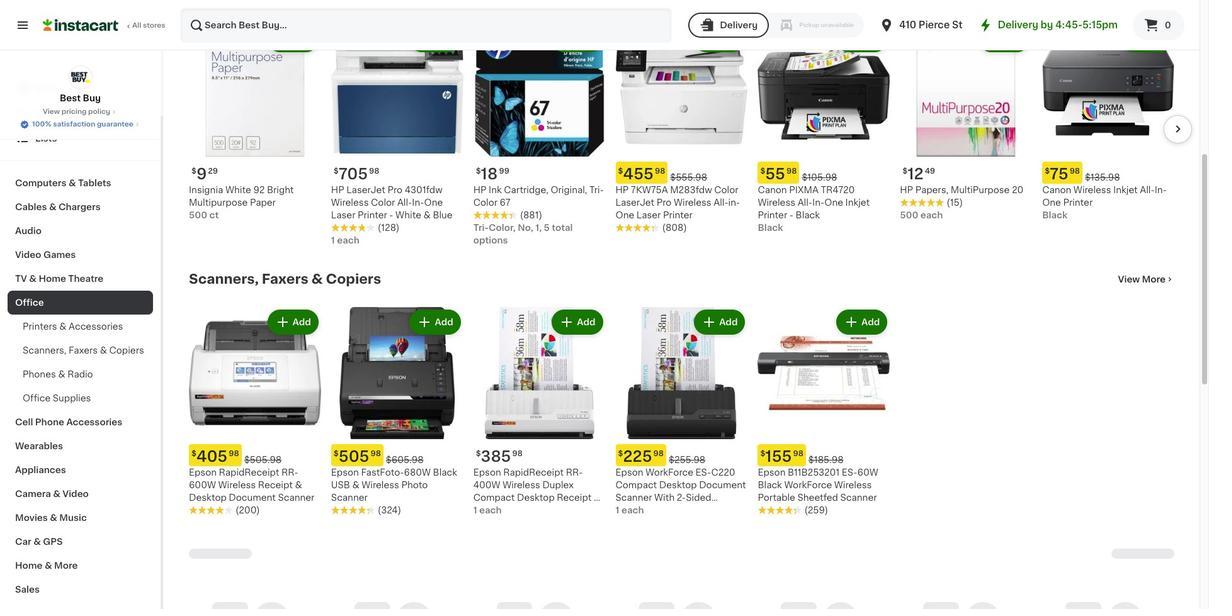 Task type: describe. For each thing, give the bounding box(es) containing it.
$185.98
[[809, 456, 844, 465]]

scanner inside epson fastfoto-680w black usb & wireless photo scanner
[[331, 494, 368, 502]]

hp for 705
[[331, 186, 344, 195]]

455
[[623, 167, 654, 181]]

wearables link
[[8, 435, 153, 458]]

wireless inside 'canon pixma tr4720 wireless all-in-one inkjet printer - black black'
[[758, 198, 795, 207]]

tri-color, no, 1, 5 total options
[[473, 223, 573, 245]]

fastfoto-
[[361, 468, 404, 477]]

- inside epson workforce es-c220 compact desktop document scanner with 2-sided scanning & auto document feeder - black
[[649, 519, 653, 528]]

scanner inside epson rapidreceipt rr- 400w wireless duplex compact desktop receipt & document scanner - white
[[523, 506, 559, 515]]

all- inside the hp laserjet pro 4301fdw wireless color all-in-one laser printer - white & blue
[[397, 198, 412, 207]]

tri- inside hp ink cartridge, original, tri- color 67
[[590, 186, 604, 195]]

portable
[[758, 494, 795, 502]]

(15)
[[947, 198, 963, 207]]

wireless inside '$ 155 98 $185.98 epson b11b253201 es-60w black workforce wireless portable sheetfed scanner'
[[834, 481, 872, 490]]

add for insignia white 92 bright multipurpose paper
[[293, 35, 311, 44]]

sales link
[[8, 578, 153, 602]]

$155.98 original price: $185.98 element
[[758, 444, 890, 466]]

98 for 455
[[655, 167, 665, 175]]

item carousel region containing 9
[[171, 20, 1192, 252]]

rr- inside epson rapidreceipt rr- 400w wireless duplex compact desktop receipt & document scanner - white
[[566, 468, 583, 477]]

1 vertical spatial scanners, faxers & copiers link
[[8, 339, 153, 363]]

add for epson fastfoto-680w black usb & wireless photo scanner
[[435, 318, 453, 327]]

chargers
[[59, 203, 101, 212]]

product group containing 225
[[616, 307, 748, 528]]

product group containing 455
[[616, 25, 748, 234]]

auto
[[668, 506, 689, 515]]

document down sided
[[692, 506, 739, 515]]

$405.98 original price: $505.98 element
[[189, 444, 321, 466]]

pixma
[[789, 186, 819, 195]]

$ for 385
[[476, 450, 481, 458]]

gps
[[43, 538, 63, 547]]

options
[[473, 236, 508, 245]]

printer inside the hp laserjet pro 4301fdw wireless color all-in-one laser printer - white & blue
[[358, 211, 387, 220]]

computers & tablets
[[15, 179, 111, 188]]

movies
[[15, 514, 48, 523]]

music
[[59, 514, 87, 523]]

product group containing 75
[[1042, 25, 1175, 222]]

98 for 155
[[793, 450, 803, 458]]

white inside insignia white 92 bright multipurpose paper 500 ct
[[225, 186, 251, 194]]

receipt inside epson rapidreceipt rr- 400w wireless duplex compact desktop receipt & document scanner - white
[[557, 494, 592, 502]]

desktop inside "$ 405 98 $505.98 epson rapidreceipt rr- 600w wireless receipt & desktop document scanner"
[[189, 494, 227, 502]]

98 for 505
[[371, 450, 381, 458]]

scanner inside "$ 405 98 $505.98 epson rapidreceipt rr- 600w wireless receipt & desktop document scanner"
[[278, 494, 314, 502]]

tablets
[[78, 179, 111, 188]]

printers & accessories
[[23, 322, 123, 331]]

add button for hp ink cartridge, original, tri- color 67
[[553, 28, 602, 51]]

phones
[[23, 370, 56, 379]]

original,
[[551, 186, 587, 195]]

sheetfed
[[798, 494, 838, 502]]

1 horizontal spatial scanners,
[[189, 273, 259, 286]]

view more link
[[1118, 273, 1175, 286]]

computers & tablets link
[[8, 171, 153, 195]]

12
[[908, 167, 924, 181]]

home & more
[[15, 562, 78, 571]]

0 vertical spatial scanners, faxers & copiers link
[[189, 272, 381, 287]]

add button for epson fastfoto-680w black usb & wireless photo scanner
[[411, 311, 460, 334]]

0 vertical spatial video
[[15, 251, 41, 259]]

& inside "$ 405 98 $505.98 epson rapidreceipt rr- 600w wireless receipt & desktop document scanner"
[[295, 481, 302, 490]]

accessories for printers & accessories
[[69, 322, 123, 331]]

desktop inside epson workforce es-c220 compact desktop document scanner with 2-sided scanning & auto document feeder - black
[[659, 481, 697, 490]]

add button for hp laserjet pro 4301fdw wireless color all-in-one laser printer - white & blue
[[411, 28, 460, 51]]

laserjet inside hp 7kw75a m283fdw color laserjet pro wireless all-in- one laser printer
[[616, 198, 654, 207]]

epson for epson rapidreceipt rr- 400w wireless duplex compact desktop receipt & document scanner - white
[[473, 468, 501, 477]]

delivery by 4:45-5:15pm
[[998, 20, 1118, 30]]

wireless inside the hp laserjet pro 4301fdw wireless color all-in-one laser printer - white & blue
[[331, 198, 369, 207]]

home & more link
[[8, 554, 153, 578]]

insignia white 92 bright multipurpose paper 500 ct
[[189, 186, 294, 220]]

product group containing 385
[[473, 307, 606, 517]]

add for epson workforce es-c220 compact desktop document scanner with 2-sided scanning & auto document feeder - black
[[719, 318, 738, 327]]

- inside 'canon pixma tr4720 wireless all-in-one inkjet printer - black black'
[[790, 211, 793, 220]]

one inside 'canon pixma tr4720 wireless all-in-one inkjet printer - black black'
[[825, 198, 843, 207]]

insignia
[[189, 186, 223, 194]]

product group containing 9
[[189, 25, 321, 222]]

wireless inside hp 7kw75a m283fdw color laserjet pro wireless all-in- one laser printer
[[674, 198, 711, 207]]

view pricing policy
[[43, 108, 110, 115]]

feeder
[[616, 519, 647, 528]]

all stores link
[[43, 8, 166, 43]]

color for 18
[[473, 198, 497, 207]]

$ for 225
[[618, 450, 623, 458]]

99
[[499, 167, 509, 175]]

$ 505 98
[[334, 449, 381, 464]]

each down papers, at the right of page
[[921, 211, 943, 220]]

1 each for epson workforce es-c220 compact desktop document scanner with 2-sided scanning & auto document feeder - black
[[616, 506, 644, 515]]

accessories for cell phone accessories
[[66, 418, 122, 427]]

0 horizontal spatial buy
[[35, 109, 53, 118]]

98 for 405
[[229, 450, 239, 458]]

again
[[64, 109, 89, 118]]

movies & music link
[[8, 506, 153, 530]]

$ 75 98
[[1045, 167, 1080, 181]]

add button for epson rapidreceipt rr- 600w wireless receipt & desktop document scanner
[[269, 311, 317, 334]]

pricing
[[62, 108, 87, 115]]

inkjet inside 'canon pixma tr4720 wireless all-in-one inkjet printer - black black'
[[845, 198, 870, 207]]

wireless inside epson rapidreceipt rr- 400w wireless duplex compact desktop receipt & document scanner - white
[[503, 481, 540, 490]]

1 vertical spatial copiers
[[109, 346, 144, 355]]

385
[[481, 449, 511, 464]]

black down 55
[[758, 223, 783, 232]]

rapidreceipt inside "$ 405 98 $505.98 epson rapidreceipt rr- 600w wireless receipt & desktop document scanner"
[[219, 468, 279, 477]]

pro inside the hp laserjet pro 4301fdw wireless color all-in-one laser printer - white & blue
[[388, 186, 402, 195]]

100%
[[32, 121, 51, 128]]

98 for 55
[[787, 167, 797, 175]]

black inside '$ 155 98 $185.98 epson b11b253201 es-60w black workforce wireless portable sheetfed scanner'
[[758, 481, 782, 490]]

inkjet inside canon wireless inkjet all-in- one printer black
[[1113, 186, 1138, 195]]

$ 385 98
[[476, 449, 523, 464]]

1 for epson rapidreceipt rr- 400w wireless duplex compact desktop receipt & document scanner - white
[[473, 506, 477, 515]]

phones & radio
[[23, 370, 93, 379]]

view for view pricing policy
[[43, 108, 60, 115]]

add for hp 7kw75a m283fdw color laserjet pro wireless all-in- one laser printer
[[719, 35, 738, 44]]

$ for 705
[[334, 167, 339, 175]]

rr- inside "$ 405 98 $505.98 epson rapidreceipt rr- 600w wireless receipt & desktop document scanner"
[[281, 468, 298, 477]]

in-
[[728, 198, 740, 207]]

view pricing policy link
[[43, 107, 118, 117]]

$605.98
[[386, 456, 424, 465]]

7kw75a
[[631, 186, 668, 195]]

it
[[55, 109, 61, 118]]

pierce
[[919, 20, 950, 30]]

$ for 75
[[1045, 167, 1050, 175]]

desktop inside epson rapidreceipt rr- 400w wireless duplex compact desktop receipt & document scanner - white
[[517, 494, 555, 502]]

wireless inside epson fastfoto-680w black usb & wireless photo scanner
[[362, 481, 399, 490]]

410 pierce st button
[[879, 8, 963, 43]]

more inside view more link
[[1142, 275, 1166, 284]]

67
[[500, 198, 511, 207]]

color,
[[489, 223, 516, 232]]

shop
[[35, 84, 59, 93]]

add for hp ink cartridge, original, tri- color 67
[[577, 35, 595, 44]]

pro inside hp 7kw75a m283fdw color laserjet pro wireless all-in- one laser printer
[[657, 198, 672, 207]]

one inside the hp laserjet pro 4301fdw wireless color all-in-one laser printer - white & blue
[[424, 198, 443, 207]]

radio
[[68, 370, 93, 379]]

tv
[[15, 275, 27, 283]]

product group containing 12
[[900, 25, 1032, 222]]

delivery button
[[688, 13, 769, 38]]

$ for 455
[[618, 167, 623, 175]]

product group containing 405
[[189, 307, 321, 517]]

505
[[339, 449, 369, 464]]

document inside "$ 405 98 $505.98 epson rapidreceipt rr- 600w wireless receipt & desktop document scanner"
[[229, 494, 276, 502]]

55
[[765, 167, 785, 181]]

white inside the hp laserjet pro 4301fdw wireless color all-in-one laser printer - white & blue
[[396, 211, 421, 220]]

m283fdw
[[670, 186, 712, 195]]

one inside canon wireless inkjet all-in- one printer black
[[1042, 198, 1061, 207]]

epson workforce es-c220 compact desktop document scanner with 2-sided scanning & auto document feeder - black
[[616, 468, 746, 528]]

office supplies link
[[8, 387, 153, 411]]

$ for 9
[[191, 167, 196, 175]]

all- inside hp 7kw75a m283fdw color laserjet pro wireless all-in- one laser printer
[[714, 198, 728, 207]]

canon for 75
[[1042, 186, 1071, 195]]

by
[[1041, 20, 1053, 30]]

& inside epson rapidreceipt rr- 400w wireless duplex compact desktop receipt & document scanner - white
[[594, 494, 601, 502]]

all stores
[[132, 22, 165, 29]]

one inside hp 7kw75a m283fdw color laserjet pro wireless all-in- one laser printer
[[616, 211, 634, 220]]

add for epson rapidreceipt rr- 600w wireless receipt & desktop document scanner
[[293, 318, 311, 327]]

$555.98
[[670, 173, 707, 182]]

best buy logo image
[[68, 65, 92, 89]]

car & gps link
[[8, 530, 153, 554]]

rapidreceipt inside epson rapidreceipt rr- 400w wireless duplex compact desktop receipt & document scanner - white
[[503, 468, 564, 477]]

98 for 385
[[512, 450, 523, 458]]

add for epson b11b253201 es-60w black workforce wireless portable sheetfed scanner
[[862, 318, 880, 327]]

no,
[[518, 223, 533, 232]]

0 vertical spatial buy
[[83, 94, 101, 103]]

1,
[[535, 223, 542, 232]]

epson inside '$ 155 98 $185.98 epson b11b253201 es-60w black workforce wireless portable sheetfed scanner'
[[758, 468, 786, 477]]

buy it again link
[[8, 101, 153, 126]]

laser inside the hp laserjet pro 4301fdw wireless color all-in-one laser printer - white & blue
[[331, 211, 355, 220]]

add for hp laserjet pro 4301fdw wireless color all-in-one laser printer - white & blue
[[435, 35, 453, 44]]

scanner inside '$ 155 98 $185.98 epson b11b253201 es-60w black workforce wireless portable sheetfed scanner'
[[840, 494, 877, 502]]

4301fdw
[[405, 186, 443, 195]]

$ 9 29
[[191, 167, 218, 181]]

$ for 505
[[334, 450, 339, 458]]

movies & music
[[15, 514, 87, 523]]

best
[[60, 94, 81, 103]]

bright
[[267, 186, 294, 194]]

add button for epson b11b253201 es-60w black workforce wireless portable sheetfed scanner
[[838, 311, 886, 334]]

225
[[623, 449, 652, 464]]

0 vertical spatial scanners, faxers & copiers
[[189, 273, 381, 286]]

compact inside epson workforce es-c220 compact desktop document scanner with 2-sided scanning & auto document feeder - black
[[616, 481, 657, 490]]

printer inside canon wireless inkjet all-in- one printer black
[[1063, 198, 1093, 207]]

view for view more
[[1118, 275, 1140, 284]]

all- inside canon wireless inkjet all-in- one printer black
[[1140, 186, 1155, 195]]

each down 400w
[[479, 506, 502, 515]]

2-
[[677, 494, 686, 502]]

es- inside '$ 155 98 $185.98 epson b11b253201 es-60w black workforce wireless portable sheetfed scanner'
[[842, 468, 857, 477]]

tri- inside tri-color, no, 1, 5 total options
[[473, 223, 489, 232]]

4:45-
[[1056, 20, 1083, 30]]

75
[[1050, 167, 1068, 181]]

office for office
[[15, 299, 44, 307]]

$105.98
[[802, 173, 837, 182]]



Task type: locate. For each thing, give the bounding box(es) containing it.
0 horizontal spatial es-
[[696, 468, 711, 477]]

0 vertical spatial scanners,
[[189, 273, 259, 286]]

1 each up feeder
[[616, 506, 644, 515]]

scanner down usb in the left of the page
[[331, 494, 368, 502]]

office supplies
[[23, 394, 91, 403]]

color down ink
[[473, 198, 497, 207]]

wireless inside canon wireless inkjet all-in- one printer black
[[1074, 186, 1111, 195]]

0 vertical spatial copiers
[[326, 273, 381, 286]]

best buy
[[60, 94, 101, 103]]

service type group
[[688, 13, 864, 38]]

delivery inside button
[[720, 21, 758, 30]]

white left 92
[[225, 186, 251, 194]]

0 vertical spatial pro
[[388, 186, 402, 195]]

with
[[654, 494, 675, 502]]

all- down $75.98 original price: $135.98 element
[[1140, 186, 1155, 195]]

1 horizontal spatial 1
[[473, 506, 477, 515]]

wireless right 400w
[[503, 481, 540, 490]]

4 hp from the left
[[900, 186, 913, 195]]

2 horizontal spatial 1 each
[[616, 506, 644, 515]]

1 vertical spatial buy
[[35, 109, 53, 118]]

printer up (808)
[[663, 211, 693, 220]]

duplex
[[542, 481, 574, 490]]

& inside epson workforce es-c220 compact desktop document scanner with 2-sided scanning & auto document feeder - black
[[659, 506, 666, 515]]

item carousel region containing 405
[[171, 302, 1175, 529]]

accessories inside cell phone accessories link
[[66, 418, 122, 427]]

in- inside 'canon pixma tr4720 wireless all-in-one inkjet printer - black black'
[[812, 198, 825, 207]]

98 inside $ 455 98
[[655, 167, 665, 175]]

color inside the hp laserjet pro 4301fdw wireless color all-in-one laser printer - white & blue
[[371, 198, 395, 207]]

in- inside the hp laserjet pro 4301fdw wireless color all-in-one laser printer - white & blue
[[412, 198, 424, 207]]

2 item carousel region from the top
[[171, 302, 1175, 529]]

compact down 400w
[[473, 494, 515, 502]]

one down 7kw75a
[[616, 211, 634, 220]]

item carousel region
[[171, 20, 1192, 252], [171, 302, 1175, 529]]

each down the hp laserjet pro 4301fdw wireless color all-in-one laser printer - white & blue
[[337, 236, 359, 245]]

workforce inside '$ 155 98 $185.98 epson b11b253201 es-60w black workforce wireless portable sheetfed scanner'
[[784, 481, 832, 490]]

all- down $455.98 original price: $555.98 element
[[714, 198, 728, 207]]

delivery for delivery
[[720, 21, 758, 30]]

98 right 55
[[787, 167, 797, 175]]

workforce down b11b253201
[[784, 481, 832, 490]]

2 horizontal spatial desktop
[[659, 481, 697, 490]]

600w
[[189, 481, 216, 490]]

appliances
[[15, 466, 66, 475]]

1 vertical spatial video
[[63, 490, 89, 499]]

1 each for epson rapidreceipt rr- 400w wireless duplex compact desktop receipt & document scanner - white
[[473, 506, 502, 515]]

1 for epson workforce es-c220 compact desktop document scanner with 2-sided scanning & auto document feeder - black
[[616, 506, 619, 515]]

$ inside "$ 55 98"
[[760, 167, 765, 175]]

laser
[[331, 211, 355, 220], [637, 211, 661, 220]]

each
[[921, 211, 943, 220], [337, 236, 359, 245], [479, 506, 502, 515], [622, 506, 644, 515]]

1 horizontal spatial faxers
[[262, 273, 308, 286]]

1 vertical spatial compact
[[473, 494, 515, 502]]

document inside epson rapidreceipt rr- 400w wireless duplex compact desktop receipt & document scanner - white
[[473, 506, 520, 515]]

1 horizontal spatial rr-
[[566, 468, 583, 477]]

0 vertical spatial more
[[1142, 275, 1166, 284]]

1 vertical spatial laserjet
[[616, 198, 654, 207]]

- up the (128)
[[389, 211, 393, 220]]

office down phones
[[23, 394, 51, 403]]

1 es- from the left
[[696, 468, 711, 477]]

1 horizontal spatial inkjet
[[1113, 186, 1138, 195]]

$ inside $ 225 98
[[618, 450, 623, 458]]

0 vertical spatial item carousel region
[[171, 20, 1192, 252]]

add button for canon wireless inkjet all-in- one printer
[[1122, 28, 1171, 51]]

- down scanning
[[649, 519, 653, 528]]

receipt down the duplex
[[557, 494, 592, 502]]

1 horizontal spatial in-
[[812, 198, 825, 207]]

all
[[132, 22, 141, 29]]

tri-
[[590, 186, 604, 195], [473, 223, 489, 232]]

hp inside hp 7kw75a m283fdw color laserjet pro wireless all-in- one laser printer
[[616, 186, 629, 195]]

buy up policy
[[83, 94, 101, 103]]

$ for 155
[[760, 450, 765, 458]]

canon down 55
[[758, 186, 787, 195]]

5 epson from the left
[[758, 468, 786, 477]]

- inside epson rapidreceipt rr- 400w wireless duplex compact desktop receipt & document scanner - white
[[561, 506, 565, 515]]

hp inside hp ink cartridge, original, tri- color 67
[[473, 186, 487, 195]]

0 horizontal spatial inkjet
[[845, 198, 870, 207]]

wireless up (200) on the left bottom
[[218, 481, 256, 490]]

home down video games on the top of page
[[39, 275, 66, 283]]

0 horizontal spatial view
[[43, 108, 60, 115]]

printer inside hp 7kw75a m283fdw color laserjet pro wireless all-in- one laser printer
[[663, 211, 693, 220]]

scanner inside epson workforce es-c220 compact desktop document scanner with 2-sided scanning & auto document feeder - black
[[616, 494, 652, 502]]

98 inside $ 385 98
[[512, 450, 523, 458]]

2 epson from the left
[[331, 468, 359, 477]]

black down pixma
[[796, 211, 820, 220]]

hp down 12
[[900, 186, 913, 195]]

500 inside insignia white 92 bright multipurpose paper 500 ct
[[189, 211, 207, 220]]

black up portable
[[758, 481, 782, 490]]

98
[[369, 167, 379, 175], [655, 167, 665, 175], [787, 167, 797, 175], [1070, 167, 1080, 175], [229, 450, 239, 458], [371, 450, 381, 458], [512, 450, 523, 458], [653, 450, 664, 458], [793, 450, 803, 458]]

1 horizontal spatial workforce
[[784, 481, 832, 490]]

epson down 155
[[758, 468, 786, 477]]

2 vertical spatial white
[[567, 506, 593, 515]]

2 horizontal spatial white
[[567, 506, 593, 515]]

1 horizontal spatial compact
[[616, 481, 657, 490]]

1 horizontal spatial canon
[[1042, 186, 1071, 195]]

1 horizontal spatial buy
[[83, 94, 101, 103]]

pro down 7kw75a
[[657, 198, 672, 207]]

$ 18 99
[[476, 167, 509, 181]]

$ inside the $ 505 98
[[334, 450, 339, 458]]

cables & chargers
[[15, 203, 101, 212]]

0 vertical spatial receipt
[[258, 481, 293, 490]]

rapidreceipt up the duplex
[[503, 468, 564, 477]]

0 vertical spatial accessories
[[69, 322, 123, 331]]

total
[[552, 223, 573, 232]]

98 for 75
[[1070, 167, 1080, 175]]

add for canon wireless inkjet all-in- one printer
[[1146, 35, 1164, 44]]

1 hp from the left
[[331, 186, 344, 195]]

- down the duplex
[[561, 506, 565, 515]]

98 inside '$ 155 98 $185.98 epson b11b253201 es-60w black workforce wireless portable sheetfed scanner'
[[793, 450, 803, 458]]

0
[[1165, 21, 1171, 30]]

1 horizontal spatial receipt
[[557, 494, 592, 502]]

98 right 225
[[653, 450, 664, 458]]

camera & video
[[15, 490, 89, 499]]

hp down 455
[[616, 186, 629, 195]]

1 vertical spatial faxers
[[69, 346, 98, 355]]

$55.98 original price: $105.98 element
[[758, 162, 890, 184]]

workforce down $225.98 original price: $255.98 element
[[646, 468, 693, 477]]

all- down pixma
[[798, 198, 812, 207]]

1 each down the hp laserjet pro 4301fdw wireless color all-in-one laser printer - white & blue
[[331, 236, 359, 245]]

black down 75
[[1042, 211, 1068, 220]]

wearables
[[15, 442, 63, 451]]

(324)
[[378, 506, 401, 515]]

0 vertical spatial office
[[15, 299, 44, 307]]

rapidreceipt
[[219, 468, 279, 477], [503, 468, 564, 477]]

epson for epson fastfoto-680w black usb & wireless photo scanner
[[331, 468, 359, 477]]

0 vertical spatial white
[[225, 186, 251, 194]]

1 horizontal spatial copiers
[[326, 273, 381, 286]]

1 vertical spatial home
[[15, 562, 43, 571]]

white up the (128)
[[396, 211, 421, 220]]

computers
[[15, 179, 66, 188]]

98 right 75
[[1070, 167, 1080, 175]]

3 epson from the left
[[473, 468, 501, 477]]

2 canon from the left
[[1042, 186, 1071, 195]]

1 horizontal spatial white
[[396, 211, 421, 220]]

$ 12 49
[[903, 167, 935, 181]]

hp 7kw75a m283fdw color laserjet pro wireless all-in- one laser printer
[[616, 186, 740, 220]]

1 horizontal spatial view
[[1118, 275, 1140, 284]]

$ for 18
[[476, 167, 481, 175]]

98 inside $ 225 98
[[653, 450, 664, 458]]

epson inside epson rapidreceipt rr- 400w wireless duplex compact desktop receipt & document scanner - white
[[473, 468, 501, 477]]

98 right 405
[[229, 450, 239, 458]]

18
[[481, 167, 498, 181]]

laserjet down 7kw75a
[[616, 198, 654, 207]]

buy
[[83, 94, 101, 103], [35, 109, 53, 118]]

workforce
[[646, 468, 693, 477], [784, 481, 832, 490]]

epson inside "$ 405 98 $505.98 epson rapidreceipt rr- 600w wireless receipt & desktop document scanner"
[[189, 468, 217, 477]]

2 rr- from the left
[[566, 468, 583, 477]]

tr4720
[[821, 186, 855, 195]]

1 vertical spatial scanners, faxers & copiers
[[23, 346, 144, 355]]

each up feeder
[[622, 506, 644, 515]]

office for office supplies
[[23, 394, 51, 403]]

add button for hp 7kw75a m283fdw color laserjet pro wireless all-in- one laser printer
[[695, 28, 744, 51]]

camera & video link
[[8, 482, 153, 506]]

$ inside $ 12 49
[[903, 167, 908, 175]]

printers & accessories link
[[8, 315, 153, 339]]

500 each
[[900, 211, 943, 220]]

1 horizontal spatial es-
[[842, 468, 857, 477]]

1 vertical spatial tri-
[[473, 223, 489, 232]]

document up (200) on the left bottom
[[229, 494, 276, 502]]

printer
[[1063, 198, 1093, 207], [358, 211, 387, 220], [663, 211, 693, 220], [758, 211, 787, 220]]

more inside home & more link
[[54, 562, 78, 571]]

product group containing 505
[[331, 307, 463, 517]]

hp papers, multipurpose 20
[[900, 186, 1024, 195]]

1 horizontal spatial tri-
[[590, 186, 604, 195]]

98 inside the $ 505 98
[[371, 450, 381, 458]]

video up music
[[63, 490, 89, 499]]

cables & chargers link
[[8, 195, 153, 219]]

1 vertical spatial accessories
[[66, 418, 122, 427]]

0 horizontal spatial copiers
[[109, 346, 144, 355]]

satisfaction
[[53, 121, 95, 128]]

1 horizontal spatial desktop
[[517, 494, 555, 502]]

black inside canon wireless inkjet all-in- one printer black
[[1042, 211, 1068, 220]]

wireless inside "$ 405 98 $505.98 epson rapidreceipt rr- 600w wireless receipt & desktop document scanner"
[[218, 481, 256, 490]]

buy up 100%
[[35, 109, 53, 118]]

cell
[[15, 418, 33, 427]]

$ inside $ 455 98
[[618, 167, 623, 175]]

wireless down 60w
[[834, 481, 872, 490]]

printer inside 'canon pixma tr4720 wireless all-in-one inkjet printer - black black'
[[758, 211, 787, 220]]

photo
[[401, 481, 428, 490]]

1 horizontal spatial laser
[[637, 211, 661, 220]]

Search field
[[181, 9, 671, 42]]

copiers
[[326, 273, 381, 286], [109, 346, 144, 355]]

accessories down 'office supplies' link
[[66, 418, 122, 427]]

one up blue
[[424, 198, 443, 207]]

in- down $75.98 original price: $135.98 element
[[1155, 186, 1167, 195]]

copiers down the (128)
[[326, 273, 381, 286]]

add for epson rapidreceipt rr- 400w wireless duplex compact desktop receipt & document scanner - white
[[577, 318, 595, 327]]

- inside the hp laserjet pro 4301fdw wireless color all-in-one laser printer - white & blue
[[389, 211, 393, 220]]

accessories down office link
[[69, 322, 123, 331]]

product group containing 155
[[758, 307, 890, 517]]

0 horizontal spatial delivery
[[720, 21, 758, 30]]

1 vertical spatial scanners,
[[23, 346, 66, 355]]

$255.98
[[669, 456, 705, 465]]

canon down 75
[[1042, 186, 1071, 195]]

0 horizontal spatial receipt
[[258, 481, 293, 490]]

& inside epson fastfoto-680w black usb & wireless photo scanner
[[352, 481, 359, 490]]

0 vertical spatial tri-
[[590, 186, 604, 195]]

500 down papers, at the right of page
[[900, 211, 918, 220]]

desktop
[[659, 481, 697, 490], [189, 494, 227, 502], [517, 494, 555, 502]]

98 right 385
[[512, 450, 523, 458]]

0 button
[[1133, 10, 1185, 40]]

20
[[1012, 186, 1024, 195]]

paper
[[250, 198, 276, 207]]

$ inside "$ 405 98 $505.98 epson rapidreceipt rr- 600w wireless receipt & desktop document scanner"
[[191, 450, 196, 458]]

workforce inside epson workforce es-c220 compact desktop document scanner with 2-sided scanning & auto document feeder - black
[[646, 468, 693, 477]]

color inside hp ink cartridge, original, tri- color 67
[[473, 198, 497, 207]]

laser inside hp 7kw75a m283fdw color laserjet pro wireless all-in- one laser printer
[[637, 211, 661, 220]]

all- inside 'canon pixma tr4720 wireless all-in-one inkjet printer - black black'
[[798, 198, 812, 207]]

epson up 600w
[[189, 468, 217, 477]]

theatre
[[68, 275, 103, 283]]

2 es- from the left
[[842, 468, 857, 477]]

canon inside 'canon pixma tr4720 wireless all-in-one inkjet printer - black black'
[[758, 186, 787, 195]]

1 rr- from the left
[[281, 468, 298, 477]]

hp inside the hp laserjet pro 4301fdw wireless color all-in-one laser printer - white & blue
[[331, 186, 344, 195]]

desktop up 2-
[[659, 481, 697, 490]]

1 horizontal spatial 1 each
[[473, 506, 502, 515]]

pro left 4301fdw at the left of page
[[388, 186, 402, 195]]

0 vertical spatial compact
[[616, 481, 657, 490]]

5:15pm
[[1083, 20, 1118, 30]]

$ inside $ 9 29
[[191, 167, 196, 175]]

add button for epson workforce es-c220 compact desktop document scanner with 2-sided scanning & auto document feeder - black
[[695, 311, 744, 334]]

b11b253201
[[788, 468, 840, 477]]

white
[[225, 186, 251, 194], [396, 211, 421, 220], [567, 506, 593, 515]]

0 horizontal spatial rr-
[[281, 468, 298, 477]]

hp down 705
[[331, 186, 344, 195]]

$75.98 original price: $135.98 element
[[1042, 162, 1175, 184]]

100% satisfaction guarantee
[[32, 121, 133, 128]]

1 500 from the left
[[189, 211, 207, 220]]

0 horizontal spatial laserjet
[[347, 186, 385, 195]]

policy
[[88, 108, 110, 115]]

1 rapidreceipt from the left
[[219, 468, 279, 477]]

1 vertical spatial workforce
[[784, 481, 832, 490]]

2 horizontal spatial in-
[[1155, 186, 1167, 195]]

98 inside "$ 405 98 $505.98 epson rapidreceipt rr- 600w wireless receipt & desktop document scanner"
[[229, 450, 239, 458]]

receipt inside "$ 405 98 $505.98 epson rapidreceipt rr- 600w wireless receipt & desktop document scanner"
[[258, 481, 293, 490]]

black right 680w
[[433, 468, 457, 477]]

best buy link
[[60, 65, 101, 105]]

scanner up scanning
[[616, 494, 652, 502]]

1 horizontal spatial video
[[63, 490, 89, 499]]

document down "c220"
[[699, 481, 746, 490]]

color up in-
[[714, 186, 738, 195]]

canon for 55
[[758, 186, 787, 195]]

epson for epson workforce es-c220 compact desktop document scanner with 2-sided scanning & auto document feeder - black
[[616, 468, 643, 477]]

$ for 55
[[760, 167, 765, 175]]

video games link
[[8, 243, 153, 267]]

usb
[[331, 481, 350, 490]]

black inside epson workforce es-c220 compact desktop document scanner with 2-sided scanning & auto document feeder - black
[[655, 519, 679, 528]]

add button for insignia white 92 bright multipurpose paper
[[269, 28, 317, 51]]

home up sales in the left bottom of the page
[[15, 562, 43, 571]]

100% satisfaction guarantee button
[[20, 117, 141, 130]]

1 canon from the left
[[758, 186, 787, 195]]

29
[[208, 167, 218, 175]]

0 horizontal spatial desktop
[[189, 494, 227, 502]]

rr- up the duplex
[[566, 468, 583, 477]]

inkjet down tr4720
[[845, 198, 870, 207]]

5
[[544, 223, 550, 232]]

0 horizontal spatial color
[[371, 198, 395, 207]]

multipurpose
[[951, 186, 1010, 195]]

compact up scanning
[[616, 481, 657, 490]]

98 up 7kw75a
[[655, 167, 665, 175]]

1 item carousel region from the top
[[171, 20, 1192, 252]]

2 rapidreceipt from the left
[[503, 468, 564, 477]]

98 right 705
[[369, 167, 379, 175]]

black inside epson fastfoto-680w black usb & wireless photo scanner
[[433, 468, 457, 477]]

1 vertical spatial pro
[[657, 198, 672, 207]]

es- inside epson workforce es-c220 compact desktop document scanner with 2-sided scanning & auto document feeder - black
[[696, 468, 711, 477]]

printer down 55
[[758, 211, 787, 220]]

1 vertical spatial receipt
[[557, 494, 592, 502]]

rapidreceipt down $405.98 original price: $505.98 element at the bottom of page
[[219, 468, 279, 477]]

4 epson from the left
[[616, 468, 643, 477]]

1 horizontal spatial laserjet
[[616, 198, 654, 207]]

(128)
[[378, 223, 400, 232]]

98 up fastfoto-
[[371, 450, 381, 458]]

epson down 225
[[616, 468, 643, 477]]

es- down $255.98 on the right bottom of the page
[[696, 468, 711, 477]]

product group containing 18
[[473, 25, 606, 247]]

0 horizontal spatial faxers
[[69, 346, 98, 355]]

laserjet down $ 705 98
[[347, 186, 385, 195]]

printer down $ 75 98
[[1063, 198, 1093, 207]]

tv & home theatre
[[15, 275, 103, 283]]

in- inside canon wireless inkjet all-in- one printer black
[[1155, 186, 1167, 195]]

0 vertical spatial home
[[39, 275, 66, 283]]

98 inside "$ 55 98"
[[787, 167, 797, 175]]

ct
[[209, 211, 219, 220]]

epson inside epson fastfoto-680w black usb & wireless photo scanner
[[331, 468, 359, 477]]

1 vertical spatial more
[[54, 562, 78, 571]]

98 for 705
[[369, 167, 379, 175]]

None search field
[[180, 8, 672, 43]]

$ for 405
[[191, 450, 196, 458]]

1 vertical spatial view
[[1118, 275, 1140, 284]]

accessories inside the printers & accessories link
[[69, 322, 123, 331]]

$505.98 original price: $605.98 element
[[331, 444, 463, 466]]

desktop down the duplex
[[517, 494, 555, 502]]

c220
[[711, 468, 735, 477]]

copiers up phones & radio link
[[109, 346, 144, 355]]

color for 705
[[371, 198, 395, 207]]

camera
[[15, 490, 51, 499]]

- down pixma
[[790, 211, 793, 220]]

0 vertical spatial laserjet
[[347, 186, 385, 195]]

(200)
[[236, 506, 260, 515]]

98 inside $ 705 98
[[369, 167, 379, 175]]

1 epson from the left
[[189, 468, 217, 477]]

canon inside canon wireless inkjet all-in- one printer black
[[1042, 186, 1071, 195]]

$455.98 original price: $555.98 element
[[616, 162, 748, 184]]

in- down pixma
[[812, 198, 825, 207]]

add button
[[269, 28, 317, 51], [411, 28, 460, 51], [553, 28, 602, 51], [695, 28, 744, 51], [1122, 28, 1171, 51], [269, 311, 317, 334], [411, 311, 460, 334], [553, 311, 602, 334], [695, 311, 744, 334], [838, 311, 886, 334]]

black down auto
[[655, 519, 679, 528]]

1 vertical spatial item carousel region
[[171, 302, 1175, 529]]

laser down 7kw75a
[[637, 211, 661, 220]]

ink
[[489, 186, 502, 195]]

0 vertical spatial faxers
[[262, 273, 308, 286]]

audio
[[15, 227, 42, 236]]

compact inside epson rapidreceipt rr- 400w wireless duplex compact desktop receipt & document scanner - white
[[473, 494, 515, 502]]

sided
[[686, 494, 711, 502]]

$ inside '$ 155 98 $185.98 epson b11b253201 es-60w black workforce wireless portable sheetfed scanner'
[[760, 450, 765, 458]]

rr- down $505.98
[[281, 468, 298, 477]]

0 horizontal spatial 1
[[331, 236, 335, 245]]

wireless down 55
[[758, 198, 795, 207]]

0 horizontal spatial more
[[54, 562, 78, 571]]

(808)
[[662, 223, 687, 232]]

500 left ct
[[189, 211, 207, 220]]

1 horizontal spatial more
[[1142, 275, 1166, 284]]

es- down $185.98
[[842, 468, 857, 477]]

2 laser from the left
[[637, 211, 661, 220]]

wireless down fastfoto-
[[362, 481, 399, 490]]

wireless down m283fdw
[[674, 198, 711, 207]]

0 vertical spatial workforce
[[646, 468, 693, 477]]

$ inside $ 385 98
[[476, 450, 481, 458]]

hp
[[331, 186, 344, 195], [473, 186, 487, 195], [616, 186, 629, 195], [900, 186, 913, 195]]

product group
[[189, 25, 321, 222], [331, 25, 463, 247], [473, 25, 606, 247], [616, 25, 748, 234], [758, 25, 890, 234], [900, 25, 1032, 222], [1042, 25, 1175, 222], [189, 307, 321, 517], [331, 307, 463, 517], [473, 307, 606, 517], [616, 307, 748, 528], [758, 307, 890, 517]]

0 horizontal spatial tri-
[[473, 223, 489, 232]]

desktop down 600w
[[189, 494, 227, 502]]

0 horizontal spatial scanners,
[[23, 346, 66, 355]]

0 horizontal spatial laser
[[331, 211, 355, 220]]

cartridge,
[[504, 186, 548, 195]]

1 vertical spatial white
[[396, 211, 421, 220]]

scanner down $505.98
[[278, 494, 314, 502]]

laserjet inside the hp laserjet pro 4301fdw wireless color all-in-one laser printer - white & blue
[[347, 186, 385, 195]]

white inside epson rapidreceipt rr- 400w wireless duplex compact desktop receipt & document scanner - white
[[567, 506, 593, 515]]

1 horizontal spatial delivery
[[998, 20, 1038, 30]]

9
[[196, 167, 207, 181]]

1 horizontal spatial rapidreceipt
[[503, 468, 564, 477]]

1 horizontal spatial pro
[[657, 198, 672, 207]]

$ 55 98
[[760, 167, 797, 181]]

guarantee
[[97, 121, 133, 128]]

1 horizontal spatial scanners, faxers & copiers
[[189, 273, 381, 286]]

tri- right original,
[[590, 186, 604, 195]]

stores
[[143, 22, 165, 29]]

0 horizontal spatial compact
[[473, 494, 515, 502]]

product group containing 705
[[331, 25, 463, 247]]

705
[[339, 167, 368, 181]]

one down 75
[[1042, 198, 1061, 207]]

hp for 12
[[900, 186, 913, 195]]

& inside the hp laserjet pro 4301fdw wireless color all-in-one laser printer - white & blue
[[424, 211, 431, 220]]

0 vertical spatial view
[[43, 108, 60, 115]]

0 horizontal spatial canon
[[758, 186, 787, 195]]

scanner down the duplex
[[523, 506, 559, 515]]

inkjet down $75.98 original price: $135.98 element
[[1113, 186, 1138, 195]]

$ inside $ 705 98
[[334, 167, 339, 175]]

in- down 4301fdw at the left of page
[[412, 198, 424, 207]]

98 inside $ 75 98
[[1070, 167, 1080, 175]]

2 500 from the left
[[900, 211, 918, 220]]

one down tr4720
[[825, 198, 843, 207]]

view more
[[1118, 275, 1166, 284]]

phone
[[35, 418, 64, 427]]

instacart logo image
[[43, 18, 118, 33]]

receipt down $505.98
[[258, 481, 293, 490]]

cables
[[15, 203, 47, 212]]

$ inside the $ 18 99
[[476, 167, 481, 175]]

0 horizontal spatial scanners, faxers & copiers link
[[8, 339, 153, 363]]

0 vertical spatial inkjet
[[1113, 186, 1138, 195]]

0 horizontal spatial pro
[[388, 186, 402, 195]]

0 horizontal spatial workforce
[[646, 468, 693, 477]]

$ for 12
[[903, 167, 908, 175]]

all- down 4301fdw at the left of page
[[397, 198, 412, 207]]

delivery for delivery by 4:45-5:15pm
[[998, 20, 1038, 30]]

3 hp from the left
[[616, 186, 629, 195]]

tri- up options
[[473, 223, 489, 232]]

add button for epson rapidreceipt rr- 400w wireless duplex compact desktop receipt & document scanner - white
[[553, 311, 602, 334]]

blue
[[433, 211, 453, 220]]

0 horizontal spatial 1 each
[[331, 236, 359, 245]]

scanner down 60w
[[840, 494, 877, 502]]

2 hp from the left
[[473, 186, 487, 195]]

video
[[15, 251, 41, 259], [63, 490, 89, 499]]

video down audio
[[15, 251, 41, 259]]

hp for 18
[[473, 186, 487, 195]]

$
[[191, 167, 196, 175], [334, 167, 339, 175], [476, 167, 481, 175], [618, 167, 623, 175], [760, 167, 765, 175], [903, 167, 908, 175], [1045, 167, 1050, 175], [191, 450, 196, 458], [334, 450, 339, 458], [476, 450, 481, 458], [618, 450, 623, 458], [760, 450, 765, 458]]

color up the (128)
[[371, 198, 395, 207]]

1 laser from the left
[[331, 211, 355, 220]]

0 horizontal spatial video
[[15, 251, 41, 259]]

0 horizontal spatial 500
[[189, 211, 207, 220]]

0 horizontal spatial in-
[[412, 198, 424, 207]]

98 for 225
[[653, 450, 664, 458]]

color inside hp 7kw75a m283fdw color laserjet pro wireless all-in- one laser printer
[[714, 186, 738, 195]]

60w
[[857, 468, 878, 477]]

$225.98 original price: $255.98 element
[[616, 444, 748, 466]]

1 horizontal spatial color
[[473, 198, 497, 207]]

product group containing 55
[[758, 25, 890, 234]]

2 horizontal spatial 1
[[616, 506, 619, 515]]

0 horizontal spatial rapidreceipt
[[219, 468, 279, 477]]



Task type: vqa. For each thing, say whether or not it's contained in the screenshot.
"Faxers" to the right
yes



